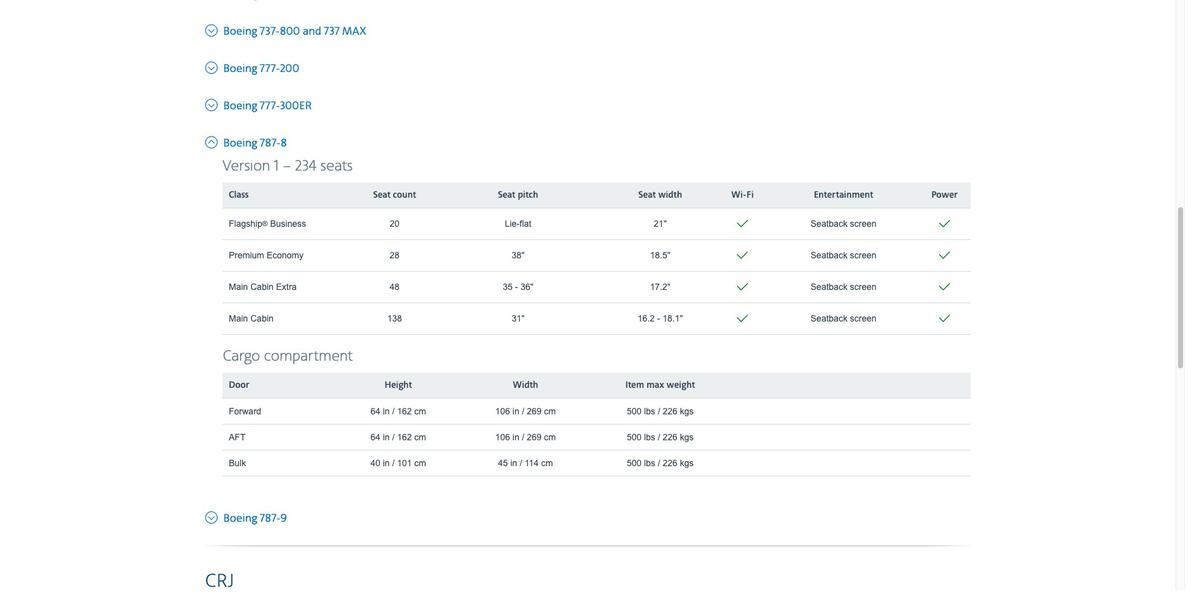 Task type: vqa. For each thing, say whether or not it's contained in the screenshot.


Task type: locate. For each thing, give the bounding box(es) containing it.
check image for 16.2 - 18.1"
[[937, 310, 952, 328]]

106 in / 269 cm
[[495, 406, 556, 416], [495, 432, 556, 442]]

and
[[303, 24, 322, 38]]

seat left the width
[[638, 189, 656, 201]]

2 500 lbs / 226 kgs from the top
[[627, 432, 694, 442]]

226 for forward
[[663, 406, 678, 416]]

1 vertical spatial 64
[[371, 432, 380, 442]]

1 vertical spatial 106 in / 269 cm
[[495, 432, 556, 442]]

787- up 1
[[260, 136, 281, 150]]

106
[[495, 406, 510, 416], [495, 432, 510, 442]]

large image inside boeing 737-800 and 737 max link
[[205, 21, 221, 38]]

1 kgs from the top
[[680, 406, 694, 416]]

large image inside "boeing 787-8" link
[[205, 133, 221, 150]]

1 boeing from the top
[[223, 24, 257, 38]]

777-
[[260, 62, 280, 76], [260, 99, 280, 113]]

106 for forward
[[495, 406, 510, 416]]

2 seat from the left
[[498, 189, 515, 201]]

in down height
[[383, 406, 390, 416]]

lie-
[[505, 219, 520, 229]]

269 down width
[[527, 406, 542, 416]]

4 seatback screen from the top
[[811, 314, 877, 324]]

screen for 16.2 - 18.1"
[[850, 314, 877, 324]]

seat
[[373, 189, 391, 201], [498, 189, 515, 201], [638, 189, 656, 201]]

500
[[627, 406, 642, 416], [627, 432, 642, 442], [627, 458, 642, 468]]

boeing left 737-
[[223, 24, 257, 38]]

0 horizontal spatial -
[[515, 282, 518, 292]]

777- inside boeing 777-300er "link"
[[260, 99, 280, 113]]

0 vertical spatial cabin
[[250, 282, 274, 292]]

check image for 17.2"
[[937, 278, 952, 296]]

2 vertical spatial 500 lbs / 226 kgs
[[627, 458, 694, 468]]

787-
[[260, 136, 281, 150], [260, 512, 280, 526]]

2 main from the top
[[229, 314, 248, 324]]

162
[[397, 406, 412, 416], [397, 432, 412, 442]]

226
[[663, 406, 678, 416], [663, 432, 678, 442], [663, 458, 678, 468]]

38"
[[512, 250, 525, 261]]

boeing 737-800 and 737 max link
[[205, 21, 366, 39]]

width
[[658, 189, 682, 201]]

1 vertical spatial lbs
[[644, 432, 655, 442]]

0 vertical spatial 106 in / 269 cm
[[495, 406, 556, 416]]

500 for forward
[[627, 406, 642, 416]]

162 down height
[[397, 406, 412, 416]]

seat width
[[638, 189, 682, 201]]

cm
[[414, 406, 426, 416], [544, 406, 556, 416], [414, 432, 426, 442], [544, 432, 556, 442], [414, 458, 426, 468], [541, 458, 553, 468]]

lbs for aft
[[644, 432, 655, 442]]

seats
[[321, 157, 353, 176]]

1 seatback screen from the top
[[811, 219, 877, 229]]

500 lbs / 226 kgs for bulk
[[627, 458, 694, 468]]

0 vertical spatial 64 in / 162 cm
[[371, 406, 426, 416]]

2 64 from the top
[[371, 432, 380, 442]]

-
[[515, 282, 518, 292], [657, 314, 660, 324]]

max
[[647, 380, 664, 391]]

2 106 from the top
[[495, 432, 510, 442]]

1 seatback from the top
[[811, 219, 848, 229]]

777- down boeing 777-200
[[260, 99, 280, 113]]

4 seatback from the top
[[811, 314, 848, 324]]

2 vertical spatial lbs
[[644, 458, 655, 468]]

2 seatback screen from the top
[[811, 250, 877, 261]]

64 in / 162 cm
[[371, 406, 426, 416], [371, 432, 426, 442]]

seat left pitch
[[498, 189, 515, 201]]

in
[[383, 406, 390, 416], [513, 406, 519, 416], [383, 432, 390, 442], [513, 432, 519, 442], [383, 458, 390, 468], [510, 458, 517, 468]]

main
[[229, 282, 248, 292], [229, 314, 248, 324]]

16.2 - 18.1"
[[638, 314, 683, 324]]

269
[[527, 406, 542, 416], [527, 432, 542, 442]]

2 162 from the top
[[397, 432, 412, 442]]

0 vertical spatial 269
[[527, 406, 542, 416]]

1 vertical spatial 64 in / 162 cm
[[371, 432, 426, 442]]

large image left boeing 787-8
[[205, 133, 221, 150]]

wi-
[[731, 189, 747, 201]]

0 vertical spatial 64
[[371, 406, 380, 416]]

class
[[229, 189, 249, 201]]

3 large image from the top
[[205, 133, 221, 150]]

1 64 in / 162 cm from the top
[[371, 406, 426, 416]]

cabin for main cabin extra
[[250, 282, 274, 292]]

2 vertical spatial large image
[[205, 133, 221, 150]]

- right 16.2
[[657, 314, 660, 324]]

seatback for 16.2 - 18.1"
[[811, 314, 848, 324]]

106 in / 269 cm up 45 in / 114 cm
[[495, 432, 556, 442]]

0 vertical spatial 777-
[[260, 62, 280, 76]]

1 226 from the top
[[663, 406, 678, 416]]

1
[[274, 157, 279, 176]]

1 vertical spatial 787-
[[260, 512, 280, 526]]

screen
[[850, 219, 877, 229], [850, 250, 877, 261], [850, 282, 877, 292], [850, 314, 877, 324]]

4 screen from the top
[[850, 314, 877, 324]]

2 vertical spatial 226
[[663, 458, 678, 468]]

main down premium
[[229, 282, 248, 292]]

1 787- from the top
[[260, 136, 281, 150]]

3 seat from the left
[[638, 189, 656, 201]]

large image up large icon
[[205, 21, 221, 38]]

500 lbs / 226 kgs for aft
[[627, 432, 694, 442]]

106 in / 269 cm for forward
[[495, 406, 556, 416]]

2 64 in / 162 cm from the top
[[371, 432, 426, 442]]

5 boeing from the top
[[223, 512, 257, 526]]

2 787- from the top
[[260, 512, 280, 526]]

seatback screen for 18.5"
[[811, 250, 877, 261]]

in up 40 in / 101 cm
[[383, 432, 390, 442]]

large image inside boeing 777-300er "link"
[[205, 95, 221, 112]]

1 106 in / 269 cm from the top
[[495, 406, 556, 416]]

1 screen from the top
[[850, 219, 877, 229]]

0 horizontal spatial seat
[[373, 189, 391, 201]]

/
[[392, 406, 395, 416], [522, 406, 524, 416], [658, 406, 660, 416], [392, 432, 395, 442], [522, 432, 524, 442], [658, 432, 660, 442], [392, 458, 395, 468], [520, 458, 522, 468], [658, 458, 660, 468]]

0 vertical spatial 500
[[627, 406, 642, 416]]

1 vertical spatial main
[[229, 314, 248, 324]]

2 vertical spatial 500
[[627, 458, 642, 468]]

1 horizontal spatial seat
[[498, 189, 515, 201]]

0 vertical spatial 500 lbs / 226 kgs
[[627, 406, 694, 416]]

boeing 787-9
[[223, 512, 287, 526]]

version 1 – 234 seats
[[223, 157, 353, 176]]

1 269 from the top
[[527, 406, 542, 416]]

business
[[270, 219, 306, 229]]

kgs
[[680, 406, 694, 416], [680, 432, 694, 442], [680, 458, 694, 468]]

777- down 737-
[[260, 62, 280, 76]]

version
[[223, 157, 270, 176]]

101
[[397, 458, 412, 468]]

4 boeing from the top
[[223, 136, 257, 150]]

1 vertical spatial 106
[[495, 432, 510, 442]]

weight
[[667, 380, 695, 391]]

0 vertical spatial 787-
[[260, 136, 281, 150]]

forward
[[229, 406, 261, 416]]

screen for 18.5"
[[850, 250, 877, 261]]

0 vertical spatial large image
[[205, 21, 221, 38]]

seatback screen for 16.2 - 18.1"
[[811, 314, 877, 324]]

2 lbs from the top
[[644, 432, 655, 442]]

3 500 from the top
[[627, 458, 642, 468]]

boeing for boeing 777-200
[[223, 62, 257, 76]]

flat
[[520, 219, 531, 229]]

1 vertical spatial 500
[[627, 432, 642, 442]]

1 cabin from the top
[[250, 282, 274, 292]]

lbs
[[644, 406, 655, 416], [644, 432, 655, 442], [644, 458, 655, 468]]

check image
[[937, 215, 952, 233], [735, 246, 750, 265], [937, 278, 952, 296], [937, 310, 952, 328]]

check image for 17.2"
[[735, 278, 750, 296]]

premium economy
[[229, 250, 304, 261]]

1 777- from the top
[[260, 62, 280, 76]]

35 - 36"
[[503, 282, 533, 292]]

boeing up version
[[223, 136, 257, 150]]

boeing right large icon
[[223, 62, 257, 76]]

cabin down main cabin extra
[[250, 314, 274, 324]]

seatback screen
[[811, 219, 877, 229], [811, 250, 877, 261], [811, 282, 877, 292], [811, 314, 877, 324]]

1 500 lbs / 226 kgs from the top
[[627, 406, 694, 416]]

269 up the 114
[[527, 432, 542, 442]]

1 500 from the top
[[627, 406, 642, 416]]

8
[[281, 136, 287, 150]]

1 vertical spatial 269
[[527, 432, 542, 442]]

kgs for forward
[[680, 406, 694, 416]]

2 cabin from the top
[[250, 314, 274, 324]]

162 for aft
[[397, 432, 412, 442]]

in right 45
[[510, 458, 517, 468]]

cabin left extra
[[250, 282, 274, 292]]

17.2"
[[650, 282, 671, 292]]

lbs for bulk
[[644, 458, 655, 468]]

cabin for main cabin
[[250, 314, 274, 324]]

0 vertical spatial main
[[229, 282, 248, 292]]

economy
[[267, 250, 304, 261]]

1 vertical spatial kgs
[[680, 432, 694, 442]]

2 106 in / 269 cm from the top
[[495, 432, 556, 442]]

- for 16.2
[[657, 314, 660, 324]]

64
[[371, 406, 380, 416], [371, 432, 380, 442]]

3 226 from the top
[[663, 458, 678, 468]]

3 seatback screen from the top
[[811, 282, 877, 292]]

1 seat from the left
[[373, 189, 391, 201]]

3 500 lbs / 226 kgs from the top
[[627, 458, 694, 468]]

64 in / 162 cm down height
[[371, 406, 426, 416]]

1 vertical spatial -
[[657, 314, 660, 324]]

main up cargo
[[229, 314, 248, 324]]

1 vertical spatial 226
[[663, 432, 678, 442]]

0 vertical spatial 226
[[663, 406, 678, 416]]

seatback screen for 21"
[[811, 219, 877, 229]]

2 screen from the top
[[850, 250, 877, 261]]

boeing for boeing 777-300er
[[223, 99, 257, 113]]

large image for boeing 777-300er
[[205, 95, 221, 112]]

large image
[[205, 21, 221, 38], [205, 95, 221, 112], [205, 133, 221, 150]]

1 106 from the top
[[495, 406, 510, 416]]

3 lbs from the top
[[644, 458, 655, 468]]

106 in / 269 cm down width
[[495, 406, 556, 416]]

0 vertical spatial kgs
[[680, 406, 694, 416]]

0 vertical spatial -
[[515, 282, 518, 292]]

- right 35
[[515, 282, 518, 292]]

screen for 21"
[[850, 219, 877, 229]]

seatback for 18.5"
[[811, 250, 848, 261]]

1 vertical spatial 162
[[397, 432, 412, 442]]

1 vertical spatial 777-
[[260, 99, 280, 113]]

162 up 101
[[397, 432, 412, 442]]

800
[[280, 24, 300, 38]]

787- for 8
[[260, 136, 281, 150]]

boeing 777-200
[[223, 62, 299, 76]]

2 large image from the top
[[205, 95, 221, 112]]

1 horizontal spatial -
[[657, 314, 660, 324]]

1 64 from the top
[[371, 406, 380, 416]]

2 horizontal spatial seat
[[638, 189, 656, 201]]

1 vertical spatial 500 lbs / 226 kgs
[[627, 432, 694, 442]]

2 226 from the top
[[663, 432, 678, 442]]

boeing up "boeing 787-8" link
[[223, 99, 257, 113]]

787- right expand 'image'
[[260, 512, 280, 526]]

seatback screen for 17.2"
[[811, 282, 877, 292]]

2 777- from the top
[[260, 99, 280, 113]]

0 vertical spatial lbs
[[644, 406, 655, 416]]

power
[[932, 189, 958, 201]]

0 vertical spatial 162
[[397, 406, 412, 416]]

screen for 17.2"
[[850, 282, 877, 292]]

3 seatback from the top
[[811, 282, 848, 292]]

48
[[390, 282, 400, 292]]

boeing 777-200 link
[[205, 58, 299, 76]]

64 in / 162 cm up 40 in / 101 cm
[[371, 432, 426, 442]]

boeing right expand 'image'
[[223, 512, 257, 526]]

1 vertical spatial large image
[[205, 95, 221, 112]]

height
[[385, 380, 412, 391]]

0 vertical spatial 106
[[495, 406, 510, 416]]

wi-fi
[[731, 189, 754, 201]]

2 vertical spatial kgs
[[680, 458, 694, 468]]

1 main from the top
[[229, 282, 248, 292]]

18.5"
[[650, 250, 671, 261]]

2 500 from the top
[[627, 432, 642, 442]]

2 seatback from the top
[[811, 250, 848, 261]]

2 boeing from the top
[[223, 62, 257, 76]]

large image down large icon
[[205, 95, 221, 112]]

pitch
[[518, 189, 538, 201]]

1 vertical spatial cabin
[[250, 314, 274, 324]]

cabin
[[250, 282, 274, 292], [250, 314, 274, 324]]

500 lbs / 226 kgs
[[627, 406, 694, 416], [627, 432, 694, 442], [627, 458, 694, 468]]

3 screen from the top
[[850, 282, 877, 292]]

max
[[342, 24, 366, 38]]

main cabin extra
[[229, 282, 297, 292]]

1 lbs from the top
[[644, 406, 655, 416]]

2 kgs from the top
[[680, 432, 694, 442]]

seat for seat width
[[638, 189, 656, 201]]

check image
[[735, 215, 750, 233], [937, 246, 952, 265], [735, 278, 750, 296], [735, 310, 750, 328]]

3 kgs from the top
[[680, 458, 694, 468]]

seat left count
[[373, 189, 391, 201]]

1 162 from the top
[[397, 406, 412, 416]]

36"
[[520, 282, 533, 292]]

1 large image from the top
[[205, 21, 221, 38]]

106 in / 269 cm for aft
[[495, 432, 556, 442]]

3 boeing from the top
[[223, 99, 257, 113]]

2 269 from the top
[[527, 432, 542, 442]]

seatback
[[811, 219, 848, 229], [811, 250, 848, 261], [811, 282, 848, 292], [811, 314, 848, 324]]

777- inside boeing 777-200 link
[[260, 62, 280, 76]]

extra
[[276, 282, 297, 292]]

boeing inside "link"
[[223, 99, 257, 113]]



Task type: describe. For each thing, give the bounding box(es) containing it.
138
[[387, 314, 402, 324]]

main for main cabin
[[229, 314, 248, 324]]

64 for aft
[[371, 432, 380, 442]]

seat for seat count
[[373, 189, 391, 201]]

compartment
[[264, 347, 353, 366]]

–
[[283, 157, 292, 176]]

seat pitch
[[498, 189, 538, 201]]

kgs for bulk
[[680, 458, 694, 468]]

lbs for forward
[[644, 406, 655, 416]]

boeing 787-9 link
[[205, 508, 287, 526]]

boeing 777-300er link
[[205, 95, 312, 114]]

premium
[[229, 250, 264, 261]]

777- for 200
[[260, 62, 280, 76]]

- for 35
[[515, 282, 518, 292]]

40
[[371, 458, 380, 468]]

kgs for aft
[[680, 432, 694, 442]]

777- for 300er
[[260, 99, 280, 113]]

fi
[[747, 189, 754, 201]]

114
[[525, 458, 539, 468]]

boeing for boeing 737-800 and 737 max
[[223, 24, 257, 38]]

entertainment
[[814, 189, 873, 201]]

large image
[[205, 58, 221, 75]]

item
[[625, 380, 644, 391]]

300er
[[280, 99, 312, 113]]

expand image
[[205, 508, 221, 525]]

64 in / 162 cm for aft
[[371, 432, 426, 442]]

269 for aft
[[527, 432, 542, 442]]

737-
[[260, 24, 280, 38]]

787- for 9
[[260, 512, 280, 526]]

40 in / 101 cm
[[371, 458, 426, 468]]

500 lbs / 226 kgs for forward
[[627, 406, 694, 416]]

check image for 21"
[[735, 215, 750, 233]]

seatback for 17.2"
[[811, 282, 848, 292]]

in down width
[[513, 406, 519, 416]]

64 for forward
[[371, 406, 380, 416]]

boeing 787-8
[[223, 136, 287, 150]]

check image for 16.2 - 18.1"
[[735, 310, 750, 328]]

200
[[280, 62, 299, 76]]

lie-flat
[[505, 219, 531, 229]]

16.2
[[638, 314, 655, 324]]

flagship ® business
[[229, 219, 306, 229]]

cargo
[[223, 347, 260, 366]]

aft
[[229, 432, 246, 442]]

20
[[390, 219, 400, 229]]

main for main cabin extra
[[229, 282, 248, 292]]

seatback for 21"
[[811, 219, 848, 229]]

®
[[262, 219, 268, 228]]

large image for boeing 737-800 and 737 max
[[205, 21, 221, 38]]

item max weight
[[625, 380, 695, 391]]

45 in / 114 cm
[[498, 458, 553, 468]]

large image for boeing 787-8
[[205, 133, 221, 150]]

in right "40"
[[383, 458, 390, 468]]

seat count
[[373, 189, 416, 201]]

21"
[[654, 219, 667, 229]]

check image for 21"
[[937, 215, 952, 233]]

main cabin
[[229, 314, 274, 324]]

162 for forward
[[397, 406, 412, 416]]

boeing for boeing 787-8
[[223, 136, 257, 150]]

28
[[390, 250, 400, 261]]

door
[[229, 380, 249, 391]]

cargo compartment
[[223, 347, 353, 366]]

226 for aft
[[663, 432, 678, 442]]

boeing 787-8 link
[[205, 133, 287, 151]]

64 in / 162 cm for forward
[[371, 406, 426, 416]]

500 for aft
[[627, 432, 642, 442]]

500 for bulk
[[627, 458, 642, 468]]

31"
[[512, 314, 525, 324]]

in up 45 in / 114 cm
[[513, 432, 519, 442]]

boeing for boeing 787-9
[[223, 512, 257, 526]]

boeing 737-800 and 737 max
[[223, 24, 366, 38]]

269 for forward
[[527, 406, 542, 416]]

boeing 777-300er
[[223, 99, 312, 113]]

106 for aft
[[495, 432, 510, 442]]

18.1"
[[663, 314, 683, 324]]

flagship
[[229, 219, 262, 229]]

width
[[513, 380, 538, 391]]

9
[[280, 512, 287, 526]]

737
[[324, 24, 340, 38]]

234
[[295, 157, 317, 176]]

seat for seat pitch
[[498, 189, 515, 201]]

count
[[393, 189, 416, 201]]

45
[[498, 458, 508, 468]]

bulk
[[229, 458, 246, 468]]

226 for bulk
[[663, 458, 678, 468]]

35
[[503, 282, 513, 292]]



